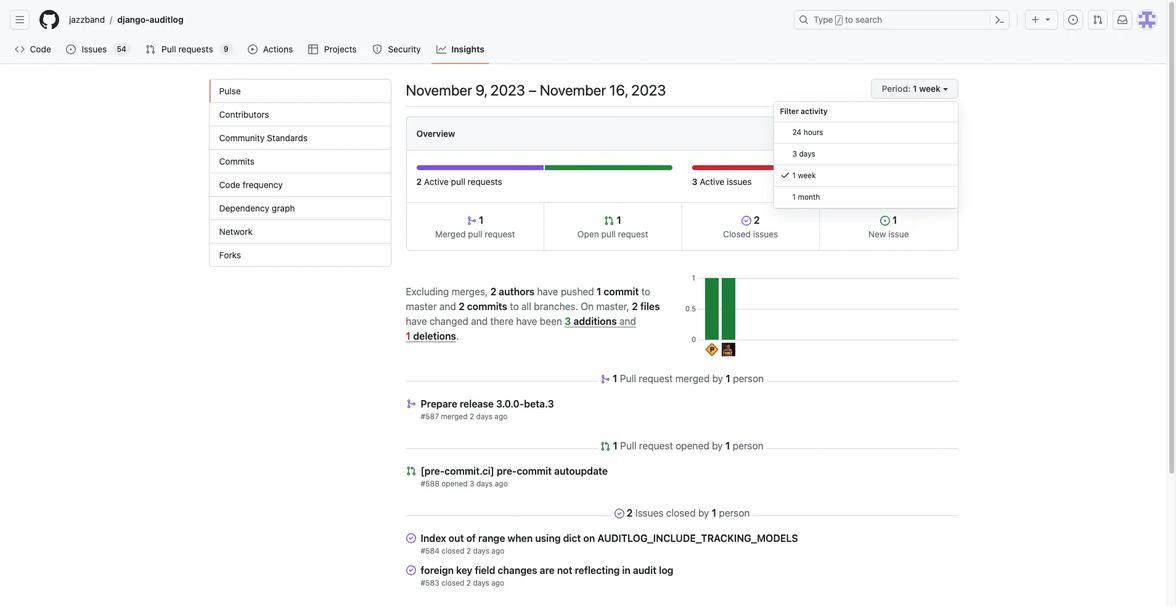 Task type: describe. For each thing, give the bounding box(es) containing it.
2 down merges,
[[459, 301, 465, 312]]

2 active pull requests
[[417, 176, 502, 187]]

3 inside 2 commits to all branches.   on master, 2 files have changed and there have been 3 additions and 1 deletions .
[[565, 315, 571, 327]]

24 hours link
[[774, 122, 958, 144]]

open
[[578, 229, 599, 239]]

foreign
[[421, 565, 454, 576]]

triangle down image
[[1043, 14, 1053, 24]]

1 week inside popup button
[[913, 83, 941, 94]]

plus image
[[1031, 15, 1041, 25]]

merged
[[435, 229, 466, 239]]

ago inside [pre-commit.ci] pre-commit autoupdate #588 opened 3 days ago
[[495, 479, 508, 488]]

request for merged pull request
[[485, 229, 515, 239]]

index
[[421, 533, 446, 544]]

3 days
[[793, 149, 816, 158]]

pull for open
[[602, 229, 616, 239]]

have up 'branches.'
[[537, 286, 558, 297]]

beta.3
[[524, 398, 554, 409]]

activity
[[801, 107, 828, 116]]

log
[[659, 565, 674, 576]]

closed image for foreign
[[406, 565, 416, 575]]

issue
[[889, 229, 909, 239]]

actions
[[263, 44, 293, 54]]

1 horizontal spatial issues
[[753, 229, 778, 239]]

ago inside index out of range when using dict on auditlog_include_tracking_models #584 closed 2 days ago
[[492, 546, 505, 556]]

dependency
[[219, 203, 270, 213]]

1 pull request merged by 1 person
[[613, 373, 764, 384]]

pull for merged
[[468, 229, 483, 239]]

deletions
[[413, 330, 456, 341]]

type / to search
[[814, 14, 883, 25]]

days inside [pre-commit.ci] pre-commit autoupdate #588 opened 3 days ago
[[477, 479, 493, 488]]

network link
[[209, 220, 391, 244]]

community standards link
[[209, 126, 391, 150]]

django-
[[117, 14, 150, 25]]

2 horizontal spatial and
[[620, 315, 636, 327]]

forks link
[[209, 244, 391, 266]]

all
[[522, 301, 532, 312]]

#583
[[421, 578, 439, 588]]

to for type / to search
[[846, 14, 854, 25]]

authors
[[499, 286, 535, 297]]

1 horizontal spatial commit
[[604, 286, 639, 297]]

security link
[[368, 40, 427, 59]]

of
[[467, 533, 476, 544]]

community standards
[[219, 133, 308, 143]]

/ for type
[[837, 16, 842, 25]]

0 horizontal spatial issue opened image
[[66, 44, 76, 54]]

network
[[219, 226, 253, 237]]

2 inside 'prepare release 3.0.0-beta.3 #587 merged 2 days ago'
[[470, 412, 474, 421]]

1 inside popup button
[[913, 83, 917, 94]]

contributors
[[219, 109, 269, 120]]

community
[[219, 133, 265, 143]]

week inside menu
[[798, 171, 816, 180]]

1 vertical spatial issue closed image
[[615, 509, 624, 519]]

auditlog_include_tracking_models
[[598, 533, 798, 544]]

and inside to master and
[[440, 301, 456, 312]]

commit.ci]
[[445, 466, 495, 477]]

have down all
[[516, 315, 537, 327]]

0 horizontal spatial git merge image
[[467, 216, 477, 226]]

range
[[478, 533, 505, 544]]

security
[[388, 44, 421, 54]]

filter activity
[[780, 107, 828, 116]]

code frequency
[[219, 179, 283, 190]]

git merge image
[[406, 399, 416, 409]]

request for 1 pull request opened by 1 person
[[639, 440, 673, 451]]

notifications image
[[1118, 15, 1128, 25]]

ago inside foreign key field changes are not reflecting in audit log #583 closed 2 days ago
[[492, 578, 505, 588]]

jazzband
[[69, 14, 105, 25]]

projects
[[324, 44, 357, 54]]

1 horizontal spatial issue opened image
[[881, 216, 890, 226]]

there
[[490, 315, 514, 327]]

git pull request image left [pre-
[[406, 466, 416, 476]]

closed
[[723, 229, 751, 239]]

insights link
[[432, 40, 490, 59]]

to inside to master and
[[642, 286, 651, 297]]

index out of range when using dict on auditlog_include_tracking_models #584 closed 2 days ago
[[421, 533, 798, 556]]

jazzband / django-auditlog
[[69, 14, 184, 25]]

projects link
[[304, 40, 363, 59]]

audit
[[633, 565, 657, 576]]

key
[[456, 565, 473, 576]]

3 active issues
[[692, 176, 752, 187]]

using
[[535, 533, 561, 544]]

index out of range when using dict on auditlog_include_tracking_models link
[[421, 533, 798, 544]]

merges,
[[452, 286, 488, 297]]

0 horizontal spatial pull
[[451, 176, 466, 187]]

request for open pull request
[[618, 229, 649, 239]]

0 horizontal spatial issues
[[82, 44, 107, 54]]

request for 1 pull request merged by 1 person
[[639, 373, 673, 384]]

0 horizontal spatial requests
[[179, 44, 213, 54]]

#588
[[421, 479, 440, 488]]

prepare release 3.0.0-beta.3 #587 merged 2 days ago
[[421, 398, 554, 421]]

1 vertical spatial issues
[[636, 508, 664, 519]]

prepare
[[421, 398, 458, 409]]

frequency
[[243, 179, 283, 190]]

in
[[622, 565, 631, 576]]

1 horizontal spatial git merge image
[[600, 374, 610, 384]]

month
[[798, 192, 820, 202]]

release
[[460, 398, 494, 409]]

pulse
[[219, 86, 241, 96]]

jazzband link
[[64, 10, 110, 30]]

by for opened
[[712, 440, 723, 451]]

days inside 'prepare release 3.0.0-beta.3 #587 merged 2 days ago'
[[476, 412, 493, 421]]

excluding merges, 2 authors have pushed 1 commit
[[406, 286, 639, 297]]

homepage image
[[39, 10, 59, 30]]

pull requests
[[162, 44, 213, 54]]

pull for 1 pull request merged by 1 person
[[620, 373, 636, 384]]

insights element
[[209, 79, 391, 267]]

active for pull
[[424, 176, 449, 187]]

24
[[793, 128, 802, 137]]

1 week inside menu
[[793, 171, 816, 180]]

54
[[117, 44, 126, 54]]

closed inside index out of range when using dict on auditlog_include_tracking_models #584 closed 2 days ago
[[442, 546, 465, 556]]

autoupdate
[[554, 466, 608, 477]]

active for issues
[[700, 176, 725, 187]]

shield image
[[372, 44, 382, 54]]

1 week button
[[872, 79, 959, 99]]

2 issues         closed by 1 person
[[627, 508, 750, 519]]



Task type: vqa. For each thing, say whether or not it's contained in the screenshot.
Adding Or Editing Wiki Pages
no



Task type: locate. For each thing, give the bounding box(es) containing it.
0 horizontal spatial 2023
[[491, 81, 526, 99]]

closed down key
[[442, 578, 465, 588]]

issue closed image
[[742, 216, 752, 226], [615, 509, 624, 519]]

2 up index out of range when using dict on auditlog_include_tracking_models "link"
[[627, 508, 633, 519]]

1 horizontal spatial november
[[540, 81, 606, 99]]

issues up index out of range when using dict on auditlog_include_tracking_models "link"
[[636, 508, 664, 519]]

pull
[[162, 44, 176, 54], [620, 373, 636, 384], [621, 440, 637, 451]]

closed issues
[[723, 229, 778, 239]]

to for 2 commits to all branches.   on master, 2 files have changed and there have been 3 additions and 1 deletions .
[[510, 301, 519, 312]]

1 month link
[[774, 187, 958, 208]]

0 vertical spatial closed
[[666, 508, 696, 519]]

pre-
[[497, 466, 517, 477]]

1 horizontal spatial requests
[[468, 176, 502, 187]]

and up changed
[[440, 301, 456, 312]]

merged inside 'prepare release 3.0.0-beta.3 #587 merged 2 days ago'
[[441, 412, 468, 421]]

#584
[[421, 546, 440, 556]]

2 up closed issues
[[752, 215, 760, 226]]

1 vertical spatial closed
[[442, 546, 465, 556]]

2 inside foreign key field changes are not reflecting in audit log #583 closed 2 days ago
[[467, 578, 471, 588]]

0 horizontal spatial code
[[30, 44, 51, 54]]

0 horizontal spatial 1 week
[[793, 171, 816, 180]]

0 vertical spatial closed image
[[406, 533, 416, 543]]

to left all
[[510, 301, 519, 312]]

[pre-commit.ci] pre-commit autoupdate #588 opened 3 days ago
[[421, 466, 608, 488]]

commits link
[[209, 150, 391, 173]]

1 vertical spatial issues
[[753, 229, 778, 239]]

have down the 'master'
[[406, 315, 427, 327]]

0 vertical spatial issue closed image
[[742, 216, 752, 226]]

code inside insights "element"
[[219, 179, 240, 190]]

.
[[456, 330, 459, 341]]

2 down key
[[467, 578, 471, 588]]

ago down "pre-"
[[495, 479, 508, 488]]

1 horizontal spatial 1 week
[[913, 83, 941, 94]]

issue closed image up index out of range when using dict on auditlog_include_tracking_models "link"
[[615, 509, 624, 519]]

to inside 2 commits to all branches.   on master, 2 files have changed and there have been 3 additions and 1 deletions .
[[510, 301, 519, 312]]

1 horizontal spatial issue closed image
[[742, 216, 752, 226]]

dependency graph
[[219, 203, 295, 213]]

on
[[584, 533, 595, 544]]

requests left 9
[[179, 44, 213, 54]]

2023 right 16,
[[631, 81, 666, 99]]

1 horizontal spatial code
[[219, 179, 240, 190]]

issues right the closed
[[753, 229, 778, 239]]

1 vertical spatial requests
[[468, 176, 502, 187]]

changes
[[498, 565, 538, 576]]

foreign key field changes are not reflecting in audit log #583 closed 2 days ago
[[421, 565, 674, 588]]

2 vertical spatial person
[[719, 508, 750, 519]]

days down prepare release 3.0.0-beta.3 link
[[476, 412, 493, 421]]

2023 left –
[[491, 81, 526, 99]]

git pull request image
[[1093, 15, 1103, 25], [146, 44, 155, 54], [605, 216, 614, 226], [406, 466, 416, 476]]

git pull request image
[[601, 442, 611, 451]]

1 vertical spatial merged
[[441, 412, 468, 421]]

0 horizontal spatial active
[[424, 176, 449, 187]]

0 horizontal spatial issue closed image
[[615, 509, 624, 519]]

2 horizontal spatial to
[[846, 14, 854, 25]]

changed
[[430, 315, 469, 327]]

november down graph icon
[[406, 81, 472, 99]]

issues left check image
[[727, 176, 752, 187]]

menu containing filter activity
[[774, 101, 959, 209]]

to left search
[[846, 14, 854, 25]]

git pull request image right issue opened icon
[[1093, 15, 1103, 25]]

0 horizontal spatial issues
[[727, 176, 752, 187]]

1 vertical spatial 1 week
[[793, 171, 816, 180]]

1 horizontal spatial and
[[471, 315, 488, 327]]

to
[[846, 14, 854, 25], [642, 286, 651, 297], [510, 301, 519, 312]]

command palette image
[[995, 15, 1005, 25]]

2 november from the left
[[540, 81, 606, 99]]

play image
[[248, 44, 258, 54]]

graph image
[[437, 44, 447, 54]]

requests up merged pull request
[[468, 176, 502, 187]]

0 horizontal spatial opened
[[442, 479, 468, 488]]

0 horizontal spatial week
[[798, 171, 816, 180]]

hours
[[804, 128, 824, 137]]

0 horizontal spatial merged
[[441, 412, 468, 421]]

2 2023 from the left
[[631, 81, 666, 99]]

code link
[[10, 40, 56, 59]]

2 horizontal spatial pull
[[602, 229, 616, 239]]

1 week
[[913, 83, 941, 94], [793, 171, 816, 180]]

commit left autoupdate
[[517, 466, 552, 477]]

2 vertical spatial to
[[510, 301, 519, 312]]

closed image left "foreign" on the bottom of the page
[[406, 565, 416, 575]]

week
[[920, 83, 941, 94], [798, 171, 816, 180]]

days inside 'link'
[[799, 149, 816, 158]]

1 vertical spatial week
[[798, 171, 816, 180]]

0 vertical spatial merged
[[676, 373, 710, 384]]

0 horizontal spatial and
[[440, 301, 456, 312]]

pulse link
[[209, 80, 391, 103]]

forks
[[219, 250, 241, 260]]

2 vertical spatial by
[[699, 508, 709, 519]]

commits
[[219, 156, 255, 167]]

and down the commits
[[471, 315, 488, 327]]

excluding
[[406, 286, 449, 297]]

active up the closed
[[700, 176, 725, 187]]

not
[[557, 565, 573, 576]]

1 active from the left
[[424, 176, 449, 187]]

0 horizontal spatial november
[[406, 81, 472, 99]]

1 horizontal spatial /
[[837, 16, 842, 25]]

code
[[30, 44, 51, 54], [219, 179, 240, 190]]

0 vertical spatial person
[[733, 373, 764, 384]]

0 vertical spatial opened
[[676, 440, 710, 451]]

days down of
[[473, 546, 490, 556]]

#587
[[421, 412, 439, 421]]

active down overview
[[424, 176, 449, 187]]

master,
[[597, 301, 630, 312]]

1 horizontal spatial active
[[700, 176, 725, 187]]

1 2023 from the left
[[491, 81, 526, 99]]

code inside 'link'
[[30, 44, 51, 54]]

dependency graph link
[[209, 197, 391, 220]]

closed
[[666, 508, 696, 519], [442, 546, 465, 556], [442, 578, 465, 588]]

actions link
[[243, 40, 299, 59]]

new
[[869, 229, 886, 239]]

filter
[[780, 107, 799, 116]]

person for 1 pull request merged by 1 person
[[733, 373, 764, 384]]

days down commit.ci]
[[477, 479, 493, 488]]

0 vertical spatial by
[[713, 373, 723, 384]]

9
[[224, 44, 229, 54]]

opened inside [pre-commit.ci] pre-commit autoupdate #588 opened 3 days ago
[[442, 479, 468, 488]]

git merge image up merged pull request
[[467, 216, 477, 226]]

0 horizontal spatial commit
[[517, 466, 552, 477]]

new issue
[[869, 229, 909, 239]]

1 horizontal spatial issues
[[636, 508, 664, 519]]

november right –
[[540, 81, 606, 99]]

1 vertical spatial code
[[219, 179, 240, 190]]

1 vertical spatial pull
[[620, 373, 636, 384]]

0 vertical spatial week
[[920, 83, 941, 94]]

3
[[793, 149, 797, 158], [692, 176, 698, 187], [565, 315, 571, 327], [470, 479, 475, 488]]

1 horizontal spatial opened
[[676, 440, 710, 451]]

0 vertical spatial requests
[[179, 44, 213, 54]]

1 horizontal spatial to
[[642, 286, 651, 297]]

issues left 54
[[82, 44, 107, 54]]

are
[[540, 565, 555, 576]]

2 closed image from the top
[[406, 565, 416, 575]]

1 vertical spatial issue opened image
[[881, 216, 890, 226]]

closed down out on the bottom left of the page
[[442, 546, 465, 556]]

ago down 'field'
[[492, 578, 505, 588]]

files
[[641, 301, 660, 312]]

1 horizontal spatial pull
[[468, 229, 483, 239]]

master
[[406, 301, 437, 312]]

closed inside foreign key field changes are not reflecting in audit log #583 closed 2 days ago
[[442, 578, 465, 588]]

days inside foreign key field changes are not reflecting in audit log #583 closed 2 days ago
[[473, 578, 490, 588]]

issue opened image
[[1069, 15, 1079, 25]]

2 vertical spatial pull
[[621, 440, 637, 451]]

2 down of
[[467, 546, 471, 556]]

0 vertical spatial to
[[846, 14, 854, 25]]

november 9, 2023 – november 16, 2023
[[406, 81, 666, 99]]

git merge image
[[467, 216, 477, 226], [600, 374, 610, 384]]

1 november from the left
[[406, 81, 472, 99]]

git pull request image right 54
[[146, 44, 155, 54]]

1 vertical spatial git merge image
[[600, 374, 610, 384]]

branches.
[[534, 301, 578, 312]]

16,
[[610, 81, 628, 99]]

0 vertical spatial pull
[[162, 44, 176, 54]]

code for code
[[30, 44, 51, 54]]

0 vertical spatial git merge image
[[467, 216, 477, 226]]

person for 1 pull request opened by 1 person
[[733, 440, 764, 451]]

/
[[110, 14, 112, 25], [837, 16, 842, 25]]

week inside popup button
[[920, 83, 941, 94]]

9,
[[476, 81, 487, 99]]

[pre-
[[421, 466, 445, 477]]

0 vertical spatial issues
[[82, 44, 107, 54]]

3 days link
[[774, 144, 958, 165]]

3.0.0-
[[496, 398, 524, 409]]

1 vertical spatial person
[[733, 440, 764, 451]]

commits
[[467, 301, 508, 312]]

issue opened image up the new issue
[[881, 216, 890, 226]]

days inside index out of range when using dict on auditlog_include_tracking_models #584 closed 2 days ago
[[473, 546, 490, 556]]

django-auditlog link
[[112, 10, 188, 30]]

issue opened image down jazzband link
[[66, 44, 76, 54]]

0 vertical spatial issues
[[727, 176, 752, 187]]

2 down release
[[470, 412, 474, 421]]

ago inside 'prepare release 3.0.0-beta.3 #587 merged 2 days ago'
[[495, 412, 508, 421]]

0 vertical spatial 1 week
[[913, 83, 941, 94]]

1 inside 2 commits to all branches.   on master, 2 files have changed and there have been 3 additions and 1 deletions .
[[406, 330, 411, 341]]

3 inside 'link'
[[793, 149, 797, 158]]

to up files on the right
[[642, 286, 651, 297]]

when
[[508, 533, 533, 544]]

code for code frequency
[[219, 179, 240, 190]]

git pull request image up open pull request
[[605, 216, 614, 226]]

1 horizontal spatial 2023
[[631, 81, 666, 99]]

auditlog
[[150, 14, 184, 25]]

1 month
[[793, 192, 820, 202]]

2 inside index out of range when using dict on auditlog_include_tracking_models #584 closed 2 days ago
[[467, 546, 471, 556]]

2023
[[491, 81, 526, 99], [631, 81, 666, 99]]

on
[[581, 301, 594, 312]]

commit
[[604, 286, 639, 297], [517, 466, 552, 477]]

out
[[449, 533, 464, 544]]

list containing jazzband
[[64, 10, 787, 30]]

by for merged
[[713, 373, 723, 384]]

/ inside type / to search
[[837, 16, 842, 25]]

person
[[733, 373, 764, 384], [733, 440, 764, 451], [719, 508, 750, 519]]

have
[[537, 286, 558, 297], [406, 315, 427, 327], [516, 315, 537, 327]]

2 left files on the right
[[632, 301, 638, 312]]

closed image for index
[[406, 533, 416, 543]]

days down 'field'
[[473, 578, 490, 588]]

overview
[[417, 128, 455, 139]]

0 horizontal spatial /
[[110, 14, 112, 25]]

days
[[799, 149, 816, 158], [476, 412, 493, 421], [477, 479, 493, 488], [473, 546, 490, 556], [473, 578, 490, 588]]

foreign key field changes are not reflecting in audit log link
[[421, 565, 674, 576]]

ago down '3.0.0-' on the bottom left of the page
[[495, 412, 508, 421]]

days down 24 hours on the right top
[[799, 149, 816, 158]]

1 vertical spatial opened
[[442, 479, 468, 488]]

code down commits
[[219, 179, 240, 190]]

2 up the commits
[[491, 286, 497, 297]]

pull right the open at the top of the page
[[602, 229, 616, 239]]

active
[[424, 176, 449, 187], [700, 176, 725, 187]]

menu
[[774, 101, 959, 209]]

code image
[[15, 44, 25, 54]]

pull for 1 pull request opened by 1 person
[[621, 440, 637, 451]]

list
[[64, 10, 787, 30]]

closed image
[[406, 533, 416, 543], [406, 565, 416, 575]]

check image
[[780, 170, 790, 180]]

to master and
[[406, 286, 651, 312]]

ago down range
[[492, 546, 505, 556]]

insights
[[452, 44, 485, 54]]

1 vertical spatial commit
[[517, 466, 552, 477]]

git merge image down additions
[[600, 374, 610, 384]]

3 inside [pre-commit.ci] pre-commit autoupdate #588 opened 3 days ago
[[470, 479, 475, 488]]

closed up auditlog_include_tracking_models
[[666, 508, 696, 519]]

2 active from the left
[[700, 176, 725, 187]]

1 vertical spatial by
[[712, 440, 723, 451]]

table image
[[309, 44, 318, 54]]

standards
[[267, 133, 308, 143]]

–
[[529, 81, 537, 99]]

/ left "django-"
[[110, 14, 112, 25]]

1 closed image from the top
[[406, 533, 416, 543]]

ago
[[495, 412, 508, 421], [495, 479, 508, 488], [492, 546, 505, 556], [492, 578, 505, 588]]

1 vertical spatial to
[[642, 286, 651, 297]]

commit inside [pre-commit.ci] pre-commit autoupdate #588 opened 3 days ago
[[517, 466, 552, 477]]

by
[[713, 373, 723, 384], [712, 440, 723, 451], [699, 508, 709, 519]]

commit up master,
[[604, 286, 639, 297]]

merged pull request
[[435, 229, 515, 239]]

0 horizontal spatial to
[[510, 301, 519, 312]]

0 vertical spatial issue opened image
[[66, 44, 76, 54]]

code frequency link
[[209, 173, 391, 197]]

0 vertical spatial commit
[[604, 286, 639, 297]]

code right code icon
[[30, 44, 51, 54]]

closed image left index
[[406, 533, 416, 543]]

1 horizontal spatial week
[[920, 83, 941, 94]]

1 vertical spatial closed image
[[406, 565, 416, 575]]

pushed
[[561, 286, 594, 297]]

1 week link
[[774, 165, 958, 187]]

type
[[814, 14, 833, 25]]

november
[[406, 81, 472, 99], [540, 81, 606, 99]]

/ inside jazzband / django-auditlog
[[110, 14, 112, 25]]

pull right merged
[[468, 229, 483, 239]]

pull up merged
[[451, 176, 466, 187]]

2 vertical spatial closed
[[442, 578, 465, 588]]

and down master,
[[620, 315, 636, 327]]

2 down overview
[[417, 176, 422, 187]]

field
[[475, 565, 496, 576]]

0 vertical spatial code
[[30, 44, 51, 54]]

search
[[856, 14, 883, 25]]

opened
[[676, 440, 710, 451], [442, 479, 468, 488]]

issue closed image up closed issues
[[742, 216, 752, 226]]

/ for jazzband
[[110, 14, 112, 25]]

issue opened image
[[66, 44, 76, 54], [881, 216, 890, 226]]

/ right type
[[837, 16, 842, 25]]

1 horizontal spatial merged
[[676, 373, 710, 384]]



